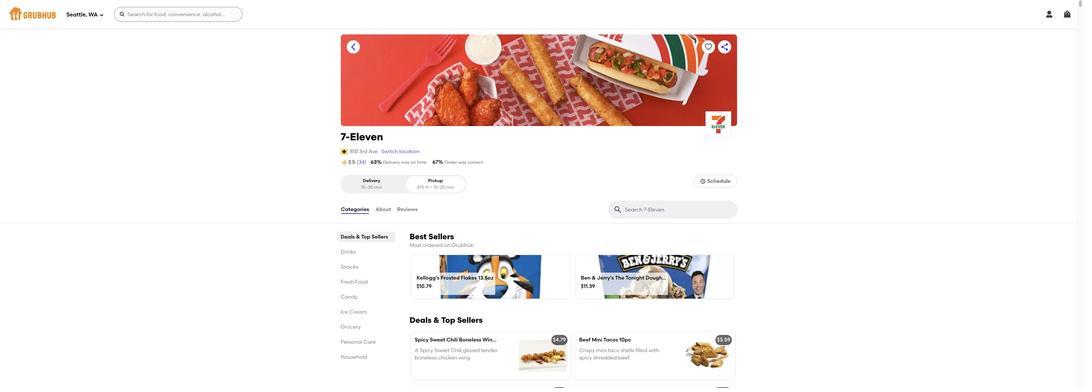 Task type: vqa. For each thing, say whether or not it's contained in the screenshot.
Mac-N-Mash
no



Task type: locate. For each thing, give the bounding box(es) containing it.
sellers
[[429, 232, 454, 242], [372, 234, 388, 241], [457, 316, 483, 325]]

best sellers most ordered on grubhub
[[410, 232, 474, 249]]

0 horizontal spatial deals
[[341, 234, 355, 241]]

sellers inside best sellers most ordered on grubhub
[[429, 232, 454, 242]]

0 horizontal spatial &
[[356, 234, 360, 241]]

ben
[[581, 275, 591, 282]]

delivery was on time
[[383, 160, 427, 165]]

share icon image
[[721, 43, 729, 51]]

beef mini tacos 10pc
[[580, 338, 632, 344]]

beef mini tacos 10pc image
[[680, 333, 735, 380]]

delivery up 15–30
[[363, 179, 381, 184]]

0 horizontal spatial was
[[401, 160, 410, 165]]

top up drinks tab on the bottom left
[[361, 234, 371, 241]]

delivery down switch
[[383, 160, 400, 165]]

top up spicy sweet chili boneless wings 8 count
[[441, 316, 456, 325]]

min
[[374, 185, 382, 190], [447, 185, 455, 190]]

on
[[411, 160, 416, 165], [444, 243, 451, 249]]

deals inside 'tab'
[[341, 234, 355, 241]]

delivery
[[383, 160, 400, 165], [363, 179, 381, 184]]

0 horizontal spatial delivery
[[363, 179, 381, 184]]

1 vertical spatial sweet
[[435, 348, 450, 354]]

wing
[[459, 355, 471, 362]]

spicy sweet chili boneless wings 8 count image
[[516, 333, 571, 380]]

63
[[371, 159, 377, 166]]

drinks
[[341, 249, 356, 256]]

spicy
[[415, 338, 429, 344], [420, 348, 433, 354]]

personal care
[[341, 340, 376, 346]]

ben & jerry's the tonight dough... $11.39
[[581, 275, 667, 290]]

tonight
[[626, 275, 645, 282]]

1 vertical spatial deals & top sellers
[[410, 316, 483, 325]]

about button
[[375, 197, 392, 223]]

candy
[[341, 294, 358, 301]]

pickup 475 ft • 15–25 min
[[417, 179, 455, 190]]

Search 7-Eleven search field
[[625, 207, 735, 214]]

0 vertical spatial on
[[411, 160, 416, 165]]

0 horizontal spatial deals & top sellers
[[341, 234, 388, 241]]

sellers up drinks tab on the bottom left
[[372, 234, 388, 241]]

13.5oz
[[478, 275, 494, 282]]

0 vertical spatial deals
[[341, 234, 355, 241]]

& right the ben
[[592, 275, 596, 282]]

a spicy sweet chili glazed tender boneless chicken wing
[[415, 348, 498, 362]]

0 vertical spatial spicy
[[415, 338, 429, 344]]

wings
[[483, 338, 499, 344]]

magnifying glass icon image
[[614, 206, 622, 214]]

deals
[[341, 234, 355, 241], [410, 316, 432, 325]]

1 vertical spatial delivery
[[363, 179, 381, 184]]

1 vertical spatial &
[[592, 275, 596, 282]]

spicy up a
[[415, 338, 429, 344]]

67
[[433, 159, 438, 166]]

2 was from the left
[[458, 160, 467, 165]]

0 horizontal spatial on
[[411, 160, 416, 165]]

chili up wing
[[451, 348, 462, 354]]

delivery inside delivery 15–30 min
[[363, 179, 381, 184]]

1 vertical spatial deals
[[410, 316, 432, 325]]

7-eleven
[[341, 131, 383, 143]]

2 min from the left
[[447, 185, 455, 190]]

1 vertical spatial top
[[441, 316, 456, 325]]

deals & top sellers up spicy sweet chili boneless wings 8 count
[[410, 316, 483, 325]]

was down location
[[401, 160, 410, 165]]

1 vertical spatial on
[[444, 243, 451, 249]]

chili
[[447, 338, 458, 344], [451, 348, 462, 354]]

spicy up boneless
[[420, 348, 433, 354]]

1 horizontal spatial delivery
[[383, 160, 400, 165]]

0 vertical spatial top
[[361, 234, 371, 241]]

shells
[[621, 348, 635, 354]]

about
[[376, 207, 391, 213]]

$3.59
[[718, 338, 731, 344]]

reviews button
[[397, 197, 418, 223]]

1 min from the left
[[374, 185, 382, 190]]

star icon image
[[341, 159, 348, 166]]

1 vertical spatial spicy
[[420, 348, 433, 354]]

top
[[361, 234, 371, 241], [441, 316, 456, 325]]

1 horizontal spatial on
[[444, 243, 451, 249]]

2 horizontal spatial sellers
[[457, 316, 483, 325]]

ice cream tab
[[341, 309, 392, 316]]

0 horizontal spatial top
[[361, 234, 371, 241]]

drinks tab
[[341, 249, 392, 256]]

snacks tab
[[341, 264, 392, 271]]

1/4 lb flame-broiled cheeseburger image
[[516, 385, 571, 389]]

snacks
[[341, 264, 359, 271]]

delivery 15–30 min
[[361, 179, 382, 190]]

deals & top sellers
[[341, 234, 388, 241], [410, 316, 483, 325]]

1 horizontal spatial &
[[434, 316, 440, 325]]

flakes
[[461, 275, 477, 282]]

fresh
[[341, 279, 354, 286]]

categories
[[341, 207, 369, 213]]

deals & top sellers tab
[[341, 234, 392, 241]]

deals up drinks
[[341, 234, 355, 241]]

was right order
[[458, 160, 467, 165]]

&
[[356, 234, 360, 241], [592, 275, 596, 282], [434, 316, 440, 325]]

810 3rd ave button
[[350, 148, 378, 156]]

option group containing delivery 15–30 min
[[341, 175, 467, 194]]

sellers inside the deals & top sellers 'tab'
[[372, 234, 388, 241]]

0 vertical spatial deals & top sellers
[[341, 234, 388, 241]]

1 horizontal spatial deals
[[410, 316, 432, 325]]

1 vertical spatial chili
[[451, 348, 462, 354]]

subscription pass image
[[341, 149, 348, 155]]

0 vertical spatial delivery
[[383, 160, 400, 165]]

on right "ordered"
[[444, 243, 451, 249]]

0 horizontal spatial sellers
[[372, 234, 388, 241]]

& inside 'tab'
[[356, 234, 360, 241]]

810 3rd ave
[[350, 149, 378, 155]]

personal
[[341, 340, 362, 346]]

min right the 15–25
[[447, 185, 455, 190]]

min right 15–30
[[374, 185, 382, 190]]

0 horizontal spatial min
[[374, 185, 382, 190]]

grocery tab
[[341, 324, 392, 332]]

1 horizontal spatial was
[[458, 160, 467, 165]]

Search for food, convenience, alcohol... search field
[[114, 7, 243, 22]]

1 was from the left
[[401, 160, 410, 165]]

svg image
[[1046, 10, 1054, 19], [1064, 10, 1072, 19], [119, 11, 125, 17], [99, 13, 104, 17], [700, 179, 706, 185]]

sweet inside the a spicy sweet chili glazed tender boneless chicken wing
[[435, 348, 450, 354]]

deals & top sellers up drinks tab on the bottom left
[[341, 234, 388, 241]]

sweet
[[430, 338, 446, 344], [435, 348, 450, 354]]

on left time
[[411, 160, 416, 165]]

2 horizontal spatial &
[[592, 275, 596, 282]]

option group
[[341, 175, 467, 194]]

chili up the a spicy sweet chili glazed tender boneless chicken wing
[[447, 338, 458, 344]]

1 horizontal spatial sellers
[[429, 232, 454, 242]]

top inside 'tab'
[[361, 234, 371, 241]]

wa
[[89, 11, 98, 18]]

0 vertical spatial &
[[356, 234, 360, 241]]

min inside delivery 15–30 min
[[374, 185, 382, 190]]

switch location button
[[381, 148, 420, 156]]

categories button
[[341, 197, 370, 223]]

sellers up boneless
[[457, 316, 483, 325]]

sellers up "ordered"
[[429, 232, 454, 242]]

0 vertical spatial chili
[[447, 338, 458, 344]]

& up spicy sweet chili boneless wings 8 count
[[434, 316, 440, 325]]

count
[[504, 338, 519, 344]]

spicy sweet chili boneless wings 8 count
[[415, 338, 519, 344]]

•
[[430, 185, 432, 190]]

deals up a
[[410, 316, 432, 325]]

jerry's
[[597, 275, 614, 282]]

delivery for 15–30
[[363, 179, 381, 184]]

taco
[[608, 348, 620, 354]]

dough...
[[646, 275, 667, 282]]

a
[[415, 348, 419, 354]]

1 horizontal spatial min
[[447, 185, 455, 190]]

& up drinks tab on the bottom left
[[356, 234, 360, 241]]



Task type: describe. For each thing, give the bounding box(es) containing it.
order
[[445, 160, 457, 165]]

cream
[[350, 310, 367, 316]]

& inside ben & jerry's the tonight dough... $11.39
[[592, 275, 596, 282]]

correct
[[468, 160, 483, 165]]

seattle, wa
[[66, 11, 98, 18]]

tacos
[[604, 338, 619, 344]]

10pc
[[620, 338, 632, 344]]

$4.79
[[553, 338, 566, 344]]

the
[[616, 275, 625, 282]]

7-select water 24 pack image
[[680, 385, 735, 389]]

frosted
[[441, 275, 460, 282]]

min inside pickup 475 ft • 15–25 min
[[447, 185, 455, 190]]

kellogg's frosted flakes 13.5oz $10.79
[[417, 275, 494, 290]]

fresh food
[[341, 279, 368, 286]]

(34)
[[357, 159, 367, 166]]

boneless
[[415, 355, 437, 362]]

schedule button
[[694, 175, 737, 188]]

8
[[500, 338, 503, 344]]

1 horizontal spatial top
[[441, 316, 456, 325]]

best
[[410, 232, 427, 242]]

ice
[[341, 310, 348, 316]]

3.5
[[348, 159, 356, 166]]

time
[[417, 160, 427, 165]]

glazed
[[463, 348, 480, 354]]

7-
[[341, 131, 350, 143]]

2 vertical spatial &
[[434, 316, 440, 325]]

with
[[649, 348, 659, 354]]

$11.39
[[581, 284, 595, 290]]

shredded
[[594, 355, 617, 362]]

care
[[364, 340, 376, 346]]

delivery for was
[[383, 160, 400, 165]]

order was correct
[[445, 160, 483, 165]]

0 vertical spatial sweet
[[430, 338, 446, 344]]

svg image inside schedule button
[[700, 179, 706, 185]]

mini
[[592, 338, 603, 344]]

was for 63
[[401, 160, 410, 165]]

fresh food tab
[[341, 279, 392, 286]]

beef.
[[619, 355, 631, 362]]

filled
[[636, 348, 648, 354]]

810
[[350, 149, 358, 155]]

most
[[410, 243, 422, 249]]

ordered
[[423, 243, 443, 249]]

grocery
[[341, 325, 361, 331]]

crispy
[[580, 348, 595, 354]]

grubhub
[[452, 243, 474, 249]]

spicy
[[580, 355, 592, 362]]

personal care tab
[[341, 339, 392, 347]]

475
[[417, 185, 424, 190]]

candy tab
[[341, 294, 392, 301]]

save this restaurant image
[[704, 43, 713, 51]]

food
[[355, 279, 368, 286]]

deals & top sellers inside 'tab'
[[341, 234, 388, 241]]

chili inside the a spicy sweet chili glazed tender boneless chicken wing
[[451, 348, 462, 354]]

tender
[[481, 348, 498, 354]]

3rd
[[359, 149, 368, 155]]

save this restaurant button
[[702, 40, 715, 54]]

$10.79
[[417, 284, 432, 290]]

7-eleven logo image
[[706, 112, 732, 137]]

boneless
[[459, 338, 482, 344]]

main navigation navigation
[[0, 0, 1078, 29]]

ft
[[426, 185, 429, 190]]

seattle,
[[66, 11, 87, 18]]

mini
[[597, 348, 607, 354]]

reviews
[[397, 207, 418, 213]]

schedule
[[708, 178, 731, 185]]

eleven
[[350, 131, 383, 143]]

was for 67
[[458, 160, 467, 165]]

ave
[[369, 149, 378, 155]]

household tab
[[341, 354, 392, 362]]

pickup
[[428, 179, 443, 184]]

switch
[[382, 149, 398, 155]]

chicken
[[438, 355, 458, 362]]

household
[[341, 355, 368, 361]]

on inside best sellers most ordered on grubhub
[[444, 243, 451, 249]]

crispy mini taco shells filled with spicy shredded beef.
[[580, 348, 659, 362]]

caret left icon image
[[349, 43, 358, 51]]

kellogg's
[[417, 275, 440, 282]]

1 horizontal spatial deals & top sellers
[[410, 316, 483, 325]]

switch location
[[382, 149, 420, 155]]

15–30
[[361, 185, 373, 190]]

ice cream
[[341, 310, 367, 316]]

location
[[399, 149, 420, 155]]

spicy inside the a spicy sweet chili glazed tender boneless chicken wing
[[420, 348, 433, 354]]

15–25
[[434, 185, 445, 190]]

beef
[[580, 338, 591, 344]]



